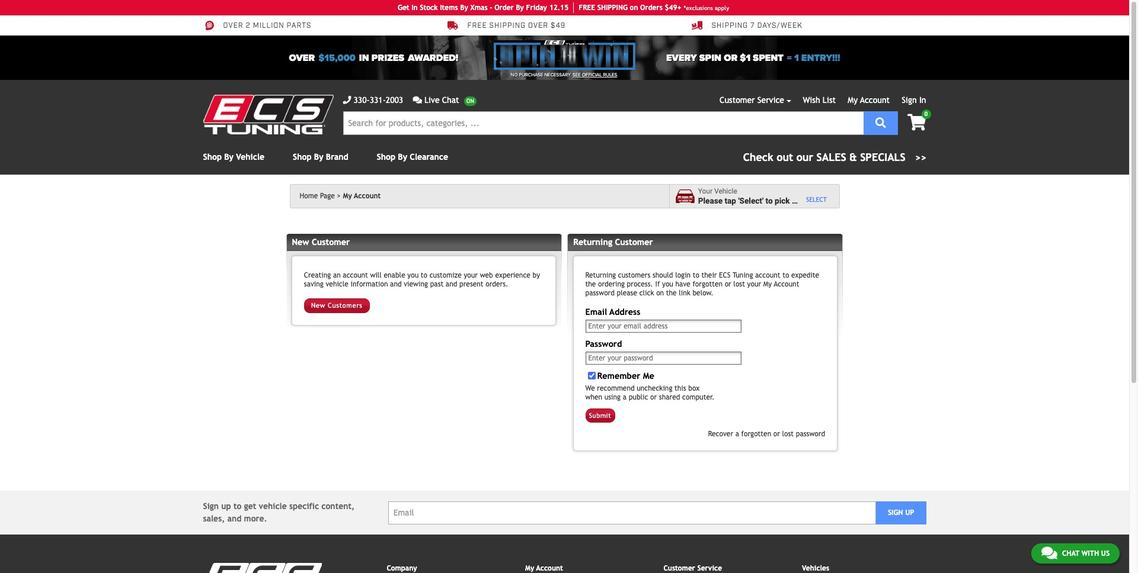 Task type: locate. For each thing, give the bounding box(es) containing it.
0 vertical spatial in
[[412, 4, 418, 12]]

email address
[[585, 307, 641, 317]]

your
[[698, 187, 713, 196]]

forgotten right "recover"
[[741, 431, 771, 439]]

on right ping
[[630, 4, 638, 12]]

sign inside sign up to get vehicle specific content, sales, and more.
[[203, 502, 219, 512]]

this
[[675, 385, 686, 393]]

customer inside popup button
[[720, 95, 755, 105]]

over inside over 2 million parts link
[[223, 21, 244, 30]]

account right tuning
[[755, 271, 781, 280]]

up inside "button"
[[905, 510, 914, 518]]

1 horizontal spatial password
[[796, 431, 825, 439]]

the
[[585, 280, 596, 288], [666, 289, 677, 297]]

xmas
[[470, 4, 488, 12]]

0 vertical spatial customer service
[[720, 95, 784, 105]]

chat right live
[[442, 95, 459, 105]]

by
[[533, 271, 540, 280]]

1 vertical spatial returning
[[585, 271, 616, 280]]

new up the creating
[[292, 237, 309, 247]]

over $15,000 in prizes
[[289, 52, 404, 64]]

0 vertical spatial forgotten
[[693, 280, 723, 288]]

and
[[390, 280, 402, 288], [446, 280, 457, 288], [227, 515, 242, 524]]

new customers link
[[304, 299, 370, 314]]

1 vertical spatial new
[[311, 302, 325, 310]]

2 vertical spatial vehicle
[[259, 502, 287, 512]]

1 vertical spatial lost
[[782, 431, 794, 439]]

0 horizontal spatial your
[[464, 271, 478, 280]]

2 shop from the left
[[293, 152, 312, 162]]

1 vertical spatial on
[[656, 289, 664, 297]]

computer.
[[682, 394, 715, 402]]

to up viewing
[[421, 271, 427, 280]]

0 vertical spatial new
[[292, 237, 309, 247]]

to
[[766, 196, 773, 205], [421, 271, 427, 280], [693, 271, 700, 280], [783, 271, 789, 280], [234, 502, 242, 512]]

0 horizontal spatial new
[[292, 237, 309, 247]]

Remember Me checkbox
[[588, 373, 596, 380]]

service inside popup button
[[758, 95, 784, 105]]

please
[[698, 196, 723, 205]]

and down enable
[[390, 280, 402, 288]]

will
[[370, 271, 382, 280]]

1 vertical spatial service
[[698, 565, 722, 574]]

on
[[630, 4, 638, 12], [656, 289, 664, 297]]

sign
[[902, 95, 917, 105], [203, 502, 219, 512], [888, 510, 903, 518]]

1 vertical spatial chat
[[1062, 550, 1080, 558]]

chat
[[442, 95, 459, 105], [1062, 550, 1080, 558]]

0 vertical spatial password
[[585, 289, 615, 297]]

1 vertical spatial vehicle
[[326, 280, 349, 288]]

no
[[511, 72, 518, 78]]

or down the unchecking
[[650, 394, 657, 402]]

pick
[[775, 196, 790, 205]]

saving
[[304, 280, 324, 288]]

chat left with
[[1062, 550, 1080, 558]]

in right get
[[412, 4, 418, 12]]

me
[[643, 371, 654, 381]]

using
[[605, 394, 621, 402]]

up inside sign up to get vehicle specific content, sales, and more.
[[221, 502, 231, 512]]

information
[[351, 280, 388, 288]]

1 ecs tuning image from the top
[[203, 95, 333, 135]]

Password password field
[[585, 352, 741, 365]]

returning
[[573, 237, 613, 247], [585, 271, 616, 280]]

shopping cart image
[[908, 114, 926, 131]]

ecs tuning 'spin to win' contest logo image
[[494, 40, 635, 70]]

1 shop from the left
[[203, 152, 222, 162]]

in
[[412, 4, 418, 12], [919, 95, 926, 105]]

official
[[582, 72, 602, 78]]

1
[[794, 52, 799, 64]]

in up 0
[[919, 95, 926, 105]]

on down if
[[656, 289, 664, 297]]

forgotten
[[693, 280, 723, 288], [741, 431, 771, 439]]

every
[[666, 52, 697, 64]]

$49+
[[665, 4, 682, 12]]

every spin or $1 spent = 1 entry!!!
[[666, 52, 840, 64]]

purchase
[[519, 72, 543, 78]]

customer service
[[720, 95, 784, 105], [664, 565, 722, 574]]

2 horizontal spatial vehicle
[[798, 196, 824, 205]]

0 vertical spatial a
[[792, 196, 796, 205]]

1 account from the left
[[343, 271, 368, 280]]

vehicle up more.
[[259, 502, 287, 512]]

1 horizontal spatial service
[[758, 95, 784, 105]]

1 horizontal spatial forgotten
[[741, 431, 771, 439]]

0 horizontal spatial up
[[221, 502, 231, 512]]

1 vertical spatial over
[[289, 52, 315, 64]]

0 vertical spatial lost
[[734, 280, 745, 288]]

1 vertical spatial you
[[662, 280, 673, 288]]

tuning
[[733, 271, 753, 280]]

forgotten down "their"
[[693, 280, 723, 288]]

returning customers should login to their ecs tuning account to expedite the ordering process. if you have forgotten or lost your my account password please click on the link below.
[[585, 271, 819, 297]]

2 account from the left
[[755, 271, 781, 280]]

1 horizontal spatial your
[[747, 280, 761, 288]]

12.15
[[549, 4, 569, 12]]

sign for sign up
[[888, 510, 903, 518]]

0 vertical spatial my account
[[848, 95, 890, 105]]

vehicle inside your vehicle please tap 'select' to pick a vehicle
[[714, 187, 737, 196]]

over down parts
[[289, 52, 315, 64]]

0 horizontal spatial over
[[223, 21, 244, 30]]

0 vertical spatial vehicle
[[236, 152, 264, 162]]

you
[[407, 271, 419, 280], [662, 280, 673, 288]]

1 horizontal spatial up
[[905, 510, 914, 518]]

up for sign up
[[905, 510, 914, 518]]

shipping
[[489, 21, 526, 30]]

2 vertical spatial my account
[[525, 565, 563, 574]]

1 horizontal spatial shop
[[293, 152, 312, 162]]

1 vertical spatial ecs tuning image
[[203, 564, 322, 574]]

account
[[343, 271, 368, 280], [755, 271, 781, 280]]

rules
[[603, 72, 617, 78]]

vehicle down an
[[326, 280, 349, 288]]

0 horizontal spatial service
[[698, 565, 722, 574]]

over left 2
[[223, 21, 244, 30]]

shop by vehicle
[[203, 152, 264, 162]]

0 vertical spatial service
[[758, 95, 784, 105]]

your up "present"
[[464, 271, 478, 280]]

0 vertical spatial vehicle
[[798, 196, 824, 205]]

your down tuning
[[747, 280, 761, 288]]

1 horizontal spatial chat
[[1062, 550, 1080, 558]]

330-
[[354, 95, 370, 105]]

shop for shop by vehicle
[[203, 152, 222, 162]]

1 horizontal spatial new
[[311, 302, 325, 310]]

shop by clearance link
[[377, 152, 448, 162]]

1 horizontal spatial my account
[[525, 565, 563, 574]]

1 vertical spatial your
[[747, 280, 761, 288]]

remember me
[[597, 371, 654, 381]]

days/week
[[757, 21, 803, 30]]

you right if
[[662, 280, 673, 288]]

1 horizontal spatial vehicle
[[326, 280, 349, 288]]

2 horizontal spatial shop
[[377, 152, 396, 162]]

0 vertical spatial chat
[[442, 95, 459, 105]]

0 vertical spatial ecs tuning image
[[203, 95, 333, 135]]

over
[[528, 21, 548, 30]]

lost
[[734, 280, 745, 288], [782, 431, 794, 439]]

you inside creating an account will enable you to customize your web experience by saving vehicle information and viewing past and present orders.
[[407, 271, 419, 280]]

up
[[221, 502, 231, 512], [905, 510, 914, 518]]

1 horizontal spatial account
[[755, 271, 781, 280]]

1 vertical spatial vehicle
[[714, 187, 737, 196]]

lost inside returning customers should login to their ecs tuning account to expedite the ordering process. if you have forgotten or lost your my account password please click on the link below.
[[734, 280, 745, 288]]

0 link
[[898, 110, 931, 132]]

0 horizontal spatial vehicle
[[259, 502, 287, 512]]

to left "their"
[[693, 271, 700, 280]]

2 horizontal spatial a
[[792, 196, 796, 205]]

sign inside "button"
[[888, 510, 903, 518]]

ping
[[612, 4, 628, 12]]

us
[[1101, 550, 1110, 558]]

2 vertical spatial a
[[736, 431, 739, 439]]

1 vertical spatial in
[[919, 95, 926, 105]]

orders
[[640, 4, 663, 12]]

7
[[751, 21, 755, 30]]

0 horizontal spatial a
[[623, 394, 627, 402]]

ecs tuning image
[[203, 95, 333, 135], [203, 564, 322, 574]]

shop
[[203, 152, 222, 162], [293, 152, 312, 162], [377, 152, 396, 162]]

recommend
[[597, 385, 635, 393]]

1 vertical spatial my account
[[343, 192, 381, 200]]

your inside creating an account will enable you to customize your web experience by saving vehicle information and viewing past and present orders.
[[464, 271, 478, 280]]

you up viewing
[[407, 271, 419, 280]]

should
[[653, 271, 673, 280]]

0 horizontal spatial you
[[407, 271, 419, 280]]

prizes
[[372, 52, 404, 64]]

to inside your vehicle please tap 'select' to pick a vehicle
[[766, 196, 773, 205]]

free shipping over $49 link
[[447, 20, 566, 31]]

and down customize
[[446, 280, 457, 288]]

0 vertical spatial on
[[630, 4, 638, 12]]

wish
[[803, 95, 820, 105]]

comments image
[[1042, 547, 1058, 561]]

331-
[[370, 95, 386, 105]]

new for new customer
[[292, 237, 309, 247]]

0 horizontal spatial vehicle
[[236, 152, 264, 162]]

0 horizontal spatial forgotten
[[693, 280, 723, 288]]

1 horizontal spatial vehicle
[[714, 187, 737, 196]]

a right pick
[[792, 196, 796, 205]]

vehicle right pick
[[798, 196, 824, 205]]

the left the ordering
[[585, 280, 596, 288]]

new down saving
[[311, 302, 325, 310]]

account up information
[[343, 271, 368, 280]]

phone image
[[343, 96, 351, 104]]

0 vertical spatial you
[[407, 271, 419, 280]]

chat with us
[[1062, 550, 1110, 558]]

0 horizontal spatial in
[[412, 4, 418, 12]]

0 horizontal spatial shop
[[203, 152, 222, 162]]

0 horizontal spatial lost
[[734, 280, 745, 288]]

service
[[758, 95, 784, 105], [698, 565, 722, 574]]

home
[[300, 192, 318, 200]]

your inside returning customers should login to their ecs tuning account to expedite the ordering process. if you have forgotten or lost your my account password please click on the link below.
[[747, 280, 761, 288]]

wish list
[[803, 95, 836, 105]]

3 shop from the left
[[377, 152, 396, 162]]

1 vertical spatial password
[[796, 431, 825, 439]]

1 vertical spatial forgotten
[[741, 431, 771, 439]]

customer
[[720, 95, 755, 105], [312, 237, 350, 247], [615, 237, 653, 247], [664, 565, 695, 574]]

enable
[[384, 271, 405, 280]]

returning for returning customers should login to their ecs tuning account to expedite the ordering process. if you have forgotten or lost your my account password please click on the link below.
[[585, 271, 616, 280]]

0 horizontal spatial and
[[227, 515, 242, 524]]

1 vertical spatial a
[[623, 394, 627, 402]]

0 vertical spatial the
[[585, 280, 596, 288]]

to left get
[[234, 502, 242, 512]]

1 horizontal spatial a
[[736, 431, 739, 439]]

0 horizontal spatial account
[[343, 271, 368, 280]]

if
[[655, 280, 660, 288]]

0 horizontal spatial password
[[585, 289, 615, 297]]

we recommend unchecking this box when using a public or shared computer.
[[585, 385, 715, 402]]

Search text field
[[343, 111, 864, 135]]

1 horizontal spatial you
[[662, 280, 673, 288]]

see official rules link
[[573, 72, 617, 79]]

1 vertical spatial customer service
[[664, 565, 722, 574]]

a
[[792, 196, 796, 205], [623, 394, 627, 402], [736, 431, 739, 439]]

returning inside returning customers should login to their ecs tuning account to expedite the ordering process. if you have forgotten or lost your my account password please click on the link below.
[[585, 271, 616, 280]]

ecs tuning image down more.
[[203, 564, 322, 574]]

0 vertical spatial over
[[223, 21, 244, 30]]

0 vertical spatial returning
[[573, 237, 613, 247]]

1 horizontal spatial in
[[919, 95, 926, 105]]

my account
[[848, 95, 890, 105], [343, 192, 381, 200], [525, 565, 563, 574]]

wish list link
[[803, 95, 836, 105]]

a right "recover"
[[736, 431, 739, 439]]

orders.
[[486, 280, 508, 288]]

None submit
[[585, 409, 615, 423]]

ecs tuning image up shop by vehicle link
[[203, 95, 333, 135]]

=
[[787, 52, 792, 64]]

and right sales,
[[227, 515, 242, 524]]

returning for returning customer
[[573, 237, 613, 247]]

over for over $15,000 in prizes
[[289, 52, 315, 64]]

comments image
[[413, 96, 422, 104]]

a inside we recommend unchecking this box when using a public or shared computer.
[[623, 394, 627, 402]]

1 horizontal spatial over
[[289, 52, 315, 64]]

to left pick
[[766, 196, 773, 205]]

0 vertical spatial your
[[464, 271, 478, 280]]

a inside your vehicle please tap 'select' to pick a vehicle
[[792, 196, 796, 205]]

the left "link" on the right of page
[[666, 289, 677, 297]]

apply
[[715, 4, 729, 11]]

1 horizontal spatial on
[[656, 289, 664, 297]]

a right using on the right bottom
[[623, 394, 627, 402]]

new customer
[[292, 237, 350, 247]]

1 vertical spatial the
[[666, 289, 677, 297]]

or down ecs
[[725, 280, 731, 288]]

Email Address email field
[[585, 320, 741, 333]]

specials
[[860, 151, 906, 164]]

tap
[[725, 196, 736, 205]]



Task type: vqa. For each thing, say whether or not it's contained in the screenshot.
bottommost vehicle
yes



Task type: describe. For each thing, give the bounding box(es) containing it.
in
[[359, 52, 369, 64]]

please
[[617, 289, 637, 297]]

you inside returning customers should login to their ecs tuning account to expedite the ordering process. if you have forgotten or lost your my account password please click on the link below.
[[662, 280, 673, 288]]

free
[[579, 4, 595, 12]]

shipping 7 days/week
[[712, 21, 803, 30]]

over 2 million parts
[[223, 21, 311, 30]]

present
[[459, 280, 484, 288]]

sign up to get vehicle specific content, sales, and more.
[[203, 502, 355, 524]]

public
[[629, 394, 648, 402]]

shop by brand link
[[293, 152, 348, 162]]

order
[[495, 4, 514, 12]]

and inside sign up to get vehicle specific content, sales, and more.
[[227, 515, 242, 524]]

no purchase necessary. see official rules .
[[511, 72, 618, 78]]

sign in link
[[902, 95, 926, 105]]

viewing
[[404, 280, 428, 288]]

free shipping over $49
[[467, 21, 566, 30]]

to left expedite
[[783, 271, 789, 280]]

1 horizontal spatial lost
[[782, 431, 794, 439]]

below.
[[693, 289, 714, 297]]

process.
[[627, 280, 653, 288]]

vehicle inside sign up to get vehicle specific content, sales, and more.
[[259, 502, 287, 512]]

0
[[925, 111, 928, 117]]

sales & specials link
[[743, 149, 926, 165]]

sales & specials
[[817, 151, 906, 164]]

brand
[[326, 152, 348, 162]]

in for sign
[[919, 95, 926, 105]]

sign for sign in
[[902, 95, 917, 105]]

2 horizontal spatial my account
[[848, 95, 890, 105]]

spin
[[699, 52, 722, 64]]

your vehicle please tap 'select' to pick a vehicle
[[698, 187, 824, 205]]

address
[[610, 307, 641, 317]]

experience
[[495, 271, 531, 280]]

2 ecs tuning image from the top
[[203, 564, 322, 574]]

$15,000
[[318, 52, 356, 64]]

shop for shop by clearance
[[377, 152, 396, 162]]

see
[[573, 72, 581, 78]]

live
[[424, 95, 440, 105]]

330-331-2003
[[354, 95, 403, 105]]

link
[[679, 289, 691, 297]]

account inside returning customers should login to their ecs tuning account to expedite the ordering process. if you have forgotten or lost your my account password please click on the link below.
[[774, 280, 799, 288]]

by for shop by clearance
[[398, 152, 407, 162]]

click
[[639, 289, 654, 297]]

to inside creating an account will enable you to customize your web experience by saving vehicle information and viewing past and present orders.
[[421, 271, 427, 280]]

330-331-2003 link
[[343, 94, 403, 107]]

specific
[[289, 502, 319, 512]]

stock
[[420, 4, 438, 12]]

account inside creating an account will enable you to customize your web experience by saving vehicle information and viewing past and present orders.
[[343, 271, 368, 280]]

creating
[[304, 271, 331, 280]]

password inside returning customers should login to their ecs tuning account to expedite the ordering process. if you have forgotten or lost your my account password please click on the link below.
[[585, 289, 615, 297]]

1 horizontal spatial the
[[666, 289, 677, 297]]

sign for sign up to get vehicle specific content, sales, and more.
[[203, 502, 219, 512]]

we
[[585, 385, 595, 393]]

shop by clearance
[[377, 152, 448, 162]]

shop for shop by brand
[[293, 152, 312, 162]]

1 horizontal spatial and
[[390, 280, 402, 288]]

sign in
[[902, 95, 926, 105]]

my inside returning customers should login to their ecs tuning account to expedite the ordering process. if you have forgotten or lost your my account password please click on the link below.
[[763, 280, 772, 288]]

shipping 7 days/week link
[[692, 20, 803, 31]]

on inside returning customers should login to their ecs tuning account to expedite the ordering process. if you have forgotten or lost your my account password please click on the link below.
[[656, 289, 664, 297]]

when
[[585, 394, 602, 402]]

2 horizontal spatial and
[[446, 280, 457, 288]]

sign up button
[[876, 502, 926, 525]]

recover a forgotten or lost password
[[708, 431, 825, 439]]

unchecking
[[637, 385, 673, 393]]

parts
[[287, 21, 311, 30]]

box
[[688, 385, 700, 393]]

with
[[1082, 550, 1099, 558]]

$1
[[740, 52, 751, 64]]

free
[[467, 21, 487, 30]]

or inside we recommend unchecking this box when using a public or shared computer.
[[650, 394, 657, 402]]

up for sign up to get vehicle specific content, sales, and more.
[[221, 502, 231, 512]]

by for shop by vehicle
[[224, 152, 234, 162]]

over for over 2 million parts
[[223, 21, 244, 30]]

0 horizontal spatial chat
[[442, 95, 459, 105]]

0 horizontal spatial on
[[630, 4, 638, 12]]

shared
[[659, 394, 680, 402]]

forgotten inside returning customers should login to their ecs tuning account to expedite the ordering process. if you have forgotten or lost your my account password please click on the link below.
[[693, 280, 723, 288]]

friday
[[526, 4, 547, 12]]

or inside returning customers should login to their ecs tuning account to expedite the ordering process. if you have forgotten or lost your my account password please click on the link below.
[[725, 280, 731, 288]]

get
[[244, 502, 256, 512]]

my account link
[[848, 95, 890, 105]]

0 horizontal spatial my account
[[343, 192, 381, 200]]

Email email field
[[388, 502, 876, 525]]

a for public
[[623, 394, 627, 402]]

select
[[806, 196, 827, 203]]

page
[[320, 192, 335, 200]]

2
[[246, 21, 251, 30]]

sales
[[817, 151, 846, 164]]

new for new customers
[[311, 302, 325, 310]]

have
[[676, 280, 691, 288]]

home page
[[300, 192, 335, 200]]

vehicle inside your vehicle please tap 'select' to pick a vehicle
[[798, 196, 824, 205]]

search image
[[876, 117, 886, 128]]

vehicle inside creating an account will enable you to customize your web experience by saving vehicle information and viewing past and present orders.
[[326, 280, 349, 288]]

chat with us link
[[1031, 544, 1120, 564]]

or left $1
[[724, 52, 738, 64]]

get
[[398, 4, 409, 12]]

'select'
[[738, 196, 764, 205]]

customer service button
[[720, 94, 791, 107]]

customer service inside popup button
[[720, 95, 784, 105]]

a for vehicle
[[792, 196, 796, 205]]

list
[[823, 95, 836, 105]]

password
[[585, 339, 622, 349]]

0 horizontal spatial the
[[585, 280, 596, 288]]

-
[[490, 4, 492, 12]]

live chat link
[[413, 94, 477, 107]]

account inside returning customers should login to their ecs tuning account to expedite the ordering process. if you have forgotten or lost your my account password please click on the link below.
[[755, 271, 781, 280]]

in for get
[[412, 4, 418, 12]]

by for shop by brand
[[314, 152, 323, 162]]

web
[[480, 271, 493, 280]]

home page link
[[300, 192, 341, 200]]

*exclusions
[[684, 4, 713, 11]]

get in stock items by xmas - order by friday 12.15
[[398, 4, 569, 12]]

or right "recover"
[[774, 431, 780, 439]]

customers
[[618, 271, 651, 280]]

to inside sign up to get vehicle specific content, sales, and more.
[[234, 502, 242, 512]]

email
[[585, 307, 607, 317]]

returning customer
[[573, 237, 653, 247]]

an
[[333, 271, 341, 280]]

more.
[[244, 515, 267, 524]]



